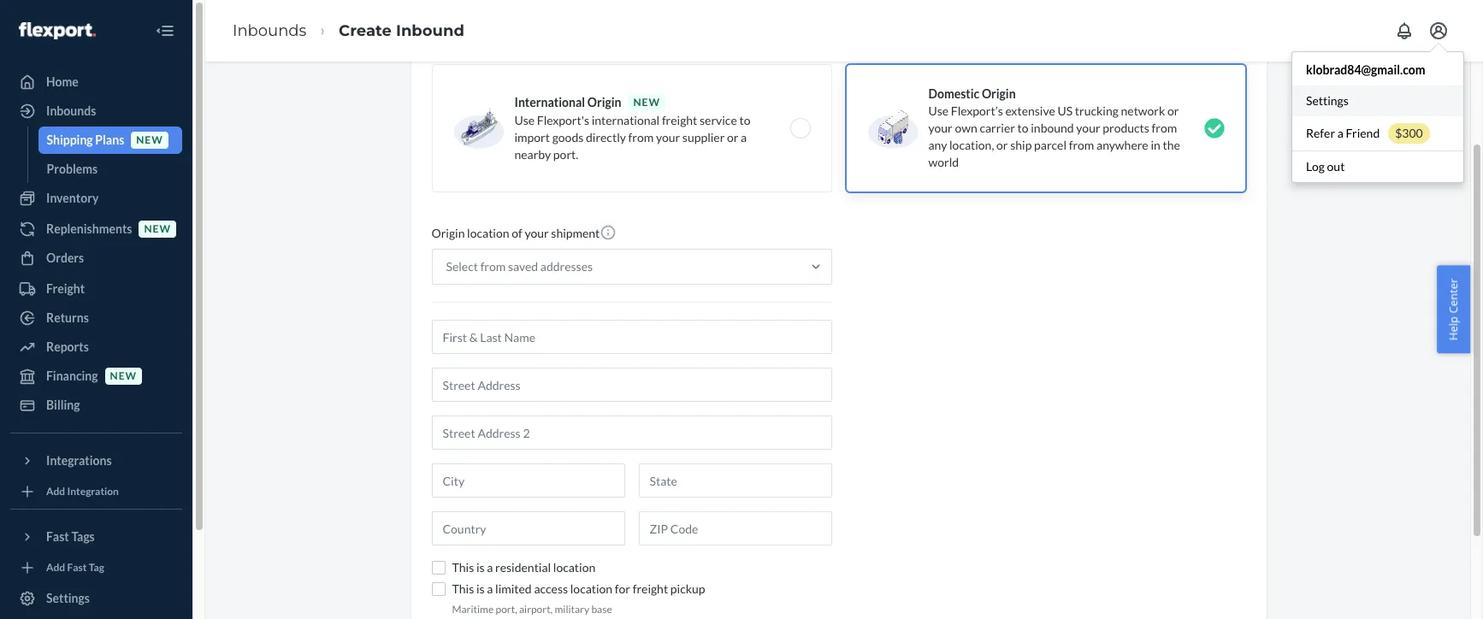Task type: vqa. For each thing, say whether or not it's contained in the screenshot.
Inventory
yes



Task type: describe. For each thing, give the bounding box(es) containing it.
maritime port, airport, military base
[[452, 603, 612, 616]]

shipping
[[47, 133, 93, 147]]

nearby
[[515, 147, 551, 162]]

service
[[700, 113, 737, 127]]

international
[[515, 95, 585, 110]]

flexport's
[[951, 104, 1003, 118]]

shipment
[[551, 226, 600, 240]]

port.
[[554, 147, 579, 162]]

your down the trucking
[[1077, 121, 1101, 135]]

carrier
[[980, 121, 1016, 135]]

add fast tag link
[[10, 558, 182, 578]]

pickup
[[671, 582, 706, 596]]

supplier
[[683, 130, 725, 145]]

fast inside "dropdown button"
[[46, 530, 69, 544]]

center
[[1446, 279, 1462, 314]]

or inside use flexport's international freight service to import goods directly from your supplier or a nearby port.
[[727, 130, 739, 145]]

for
[[615, 582, 631, 596]]

State text field
[[639, 464, 832, 498]]

network
[[1121, 104, 1166, 118]]

ZIP Code text field
[[639, 512, 832, 546]]

this for this is a limited access location for freight pickup
[[452, 582, 474, 596]]

inbound
[[1031, 121, 1074, 135]]

from inside use flexport's international freight service to import goods directly from your supplier or a nearby port.
[[629, 130, 654, 145]]

from right parcel
[[1069, 138, 1095, 152]]

inbound
[[396, 21, 465, 40]]

tag
[[89, 562, 104, 575]]

inbounds inside breadcrumbs navigation
[[233, 21, 307, 40]]

a inside use flexport's international freight service to import goods directly from your supplier or a nearby port.
[[741, 130, 747, 145]]

2 horizontal spatial or
[[1168, 104, 1180, 118]]

new for international origin
[[634, 96, 661, 109]]

extensive
[[1006, 104, 1056, 118]]

addresses
[[541, 259, 593, 274]]

select
[[446, 259, 478, 274]]

create inbound
[[339, 21, 465, 40]]

is for residential
[[477, 560, 485, 575]]

from left the saved
[[481, 259, 506, 274]]

2 vertical spatial location
[[571, 582, 613, 596]]

integration
[[67, 486, 119, 498]]

First & Last Name text field
[[432, 320, 832, 354]]

from up the
[[1152, 121, 1178, 135]]

a left residential
[[487, 560, 493, 575]]

this is a residential location
[[452, 560, 596, 575]]

saved
[[508, 259, 538, 274]]

domestic
[[929, 86, 980, 101]]

a left limited on the bottom of page
[[487, 582, 493, 596]]

orders
[[46, 251, 84, 265]]

inventory
[[46, 191, 99, 205]]

origin location of your shipment
[[432, 226, 600, 240]]

flexport's
[[537, 113, 590, 127]]

1 vertical spatial freight
[[633, 582, 668, 596]]

reports
[[46, 340, 89, 354]]

trucking
[[1075, 104, 1119, 118]]

out
[[1328, 159, 1345, 174]]

Street Address text field
[[432, 368, 832, 402]]

klobrad84@gmail.com link
[[1293, 55, 1464, 86]]

parcel
[[1035, 138, 1067, 152]]

airport,
[[519, 603, 553, 616]]

close navigation image
[[155, 21, 175, 41]]

help center button
[[1438, 266, 1471, 354]]

tags
[[71, 530, 95, 544]]

freight link
[[10, 276, 182, 303]]

1 horizontal spatial or
[[997, 138, 1008, 152]]

new for financing
[[110, 370, 137, 383]]

Street Address 2 text field
[[432, 416, 832, 450]]

log out button
[[1293, 151, 1464, 182]]

create
[[339, 21, 392, 40]]

to inside the domestic origin use flexport's extensive us trucking network or your own carrier to inbound your products from any location, or ship parcel from anywhere in the world
[[1018, 121, 1029, 135]]

create inbound link
[[339, 21, 465, 40]]

plans
[[95, 133, 124, 147]]

City text field
[[432, 464, 625, 498]]

anywhere
[[1097, 138, 1149, 152]]

klobrad84@gmail.com
[[1307, 62, 1426, 77]]

any
[[929, 138, 948, 152]]

international
[[592, 113, 660, 127]]

products
[[1103, 121, 1150, 135]]

log out
[[1307, 159, 1345, 174]]

inventory link
[[10, 185, 182, 212]]

use inside use flexport's international freight service to import goods directly from your supplier or a nearby port.
[[515, 113, 535, 127]]

0 horizontal spatial origin
[[432, 226, 465, 240]]

the
[[1163, 138, 1181, 152]]

port,
[[496, 603, 517, 616]]



Task type: locate. For each thing, give the bounding box(es) containing it.
1 vertical spatial this
[[452, 582, 474, 596]]

us
[[1058, 104, 1073, 118]]

0 vertical spatial this
[[452, 560, 474, 575]]

freight right for on the bottom left of page
[[633, 582, 668, 596]]

freight inside use flexport's international freight service to import goods directly from your supplier or a nearby port.
[[662, 113, 698, 127]]

0 vertical spatial add
[[46, 486, 65, 498]]

0 horizontal spatial inbounds
[[46, 104, 96, 118]]

of
[[512, 226, 523, 240]]

0 vertical spatial fast
[[46, 530, 69, 544]]

to up ship at the right top
[[1018, 121, 1029, 135]]

open notifications image
[[1395, 21, 1415, 41]]

returns
[[46, 311, 89, 325]]

directly
[[586, 130, 626, 145]]

2 this from the top
[[452, 582, 474, 596]]

settings link down add fast tag link
[[10, 585, 182, 613]]

or down "carrier"
[[997, 138, 1008, 152]]

select from saved addresses
[[446, 259, 593, 274]]

origin up the flexport's
[[982, 86, 1016, 101]]

2 is from the top
[[477, 582, 485, 596]]

settings link down klobrad84@gmail.com
[[1293, 86, 1464, 116]]

military
[[555, 603, 590, 616]]

maritime
[[452, 603, 494, 616]]

add
[[46, 486, 65, 498], [46, 562, 65, 575]]

your inside use flexport's international freight service to import goods directly from your supplier or a nearby port.
[[656, 130, 680, 145]]

2 add from the top
[[46, 562, 65, 575]]

a right supplier
[[741, 130, 747, 145]]

add for add integration
[[46, 486, 65, 498]]

help
[[1446, 317, 1462, 341]]

new down reports link
[[110, 370, 137, 383]]

fast left the tag
[[67, 562, 87, 575]]

base
[[592, 603, 612, 616]]

0 horizontal spatial inbounds link
[[10, 98, 182, 125]]

1 horizontal spatial origin
[[588, 95, 622, 110]]

goods
[[552, 130, 584, 145]]

home link
[[10, 68, 182, 96]]

or
[[1168, 104, 1180, 118], [727, 130, 739, 145], [997, 138, 1008, 152]]

1 vertical spatial inbounds
[[46, 104, 96, 118]]

0 horizontal spatial settings link
[[10, 585, 182, 613]]

0 vertical spatial location
[[467, 226, 510, 240]]

origin for international
[[588, 95, 622, 110]]

your right of
[[525, 226, 549, 240]]

Country text field
[[432, 512, 625, 546]]

replenishments
[[46, 222, 132, 236]]

1 vertical spatial is
[[477, 582, 485, 596]]

to
[[740, 113, 751, 127], [1018, 121, 1029, 135]]

origin
[[982, 86, 1016, 101], [588, 95, 622, 110], [432, 226, 465, 240]]

shipping plans
[[47, 133, 124, 147]]

world
[[929, 155, 959, 169]]

1 add from the top
[[46, 486, 65, 498]]

new up orders link
[[144, 223, 171, 236]]

limited
[[495, 582, 532, 596]]

1 horizontal spatial settings link
[[1293, 86, 1464, 116]]

integrations
[[46, 454, 112, 468]]

financing
[[46, 369, 98, 383]]

residential
[[495, 560, 551, 575]]

open account menu image
[[1429, 21, 1450, 41]]

new right plans
[[136, 134, 163, 147]]

add left integration
[[46, 486, 65, 498]]

reports link
[[10, 334, 182, 361]]

flexport logo image
[[19, 22, 96, 39]]

0 horizontal spatial use
[[515, 113, 535, 127]]

use flexport's international freight service to import goods directly from your supplier or a nearby port.
[[515, 113, 751, 162]]

friend
[[1346, 126, 1380, 140]]

refer
[[1307, 126, 1336, 140]]

1 horizontal spatial inbounds link
[[233, 21, 307, 40]]

1 is from the top
[[477, 560, 485, 575]]

orders link
[[10, 245, 182, 272]]

settings
[[1307, 93, 1349, 108], [46, 591, 90, 606]]

fast left tags
[[46, 530, 69, 544]]

0 vertical spatial freight
[[662, 113, 698, 127]]

settings link
[[1293, 86, 1464, 116], [10, 585, 182, 613]]

a
[[1338, 126, 1344, 140], [741, 130, 747, 145], [487, 560, 493, 575], [487, 582, 493, 596]]

location,
[[950, 138, 995, 152]]

1 vertical spatial fast
[[67, 562, 87, 575]]

log
[[1307, 159, 1325, 174]]

import
[[515, 130, 550, 145]]

breadcrumbs navigation
[[219, 6, 478, 56]]

check circle image
[[1204, 118, 1225, 139]]

refer a friend
[[1307, 126, 1380, 140]]

freight
[[46, 282, 85, 296]]

access
[[534, 582, 568, 596]]

or down service
[[727, 130, 739, 145]]

international origin
[[515, 95, 622, 110]]

inbounds link
[[233, 21, 307, 40], [10, 98, 182, 125]]

origin for domestic
[[982, 86, 1016, 101]]

use up import
[[515, 113, 535, 127]]

help center
[[1446, 279, 1462, 341]]

your left supplier
[[656, 130, 680, 145]]

ship
[[1011, 138, 1032, 152]]

location left of
[[467, 226, 510, 240]]

is for limited
[[477, 582, 485, 596]]

your up any
[[929, 121, 953, 135]]

new for shipping plans
[[136, 134, 163, 147]]

settings down the "add fast tag"
[[46, 591, 90, 606]]

from down international
[[629, 130, 654, 145]]

new
[[634, 96, 661, 109], [136, 134, 163, 147], [144, 223, 171, 236], [110, 370, 137, 383]]

or right network
[[1168, 104, 1180, 118]]

inbounds link inside breadcrumbs navigation
[[233, 21, 307, 40]]

fast tags button
[[10, 524, 182, 551]]

use
[[929, 104, 949, 118], [515, 113, 535, 127]]

billing
[[46, 398, 80, 412]]

add down fast tags
[[46, 562, 65, 575]]

1 horizontal spatial to
[[1018, 121, 1029, 135]]

fast
[[46, 530, 69, 544], [67, 562, 87, 575]]

origin up international
[[588, 95, 622, 110]]

this for this is a residential location
[[452, 560, 474, 575]]

new up international
[[634, 96, 661, 109]]

fast tags
[[46, 530, 95, 544]]

from
[[1152, 121, 1178, 135], [629, 130, 654, 145], [1069, 138, 1095, 152], [481, 259, 506, 274]]

integrations button
[[10, 448, 182, 475]]

1 vertical spatial location
[[553, 560, 596, 575]]

your
[[929, 121, 953, 135], [1077, 121, 1101, 135], [656, 130, 680, 145], [525, 226, 549, 240]]

1 vertical spatial add
[[46, 562, 65, 575]]

use inside the domestic origin use flexport's extensive us trucking network or your own carrier to inbound your products from any location, or ship parcel from anywhere in the world
[[929, 104, 949, 118]]

1 vertical spatial settings link
[[10, 585, 182, 613]]

in
[[1151, 138, 1161, 152]]

location
[[467, 226, 510, 240], [553, 560, 596, 575], [571, 582, 613, 596]]

1 horizontal spatial inbounds
[[233, 21, 307, 40]]

0 vertical spatial inbounds
[[233, 21, 307, 40]]

domestic origin use flexport's extensive us trucking network or your own carrier to inbound your products from any location, or ship parcel from anywhere in the world
[[929, 86, 1181, 169]]

add integration
[[46, 486, 119, 498]]

0 horizontal spatial settings
[[46, 591, 90, 606]]

add for add fast tag
[[46, 562, 65, 575]]

0 vertical spatial settings link
[[1293, 86, 1464, 116]]

add integration link
[[10, 482, 182, 502]]

0 vertical spatial inbounds link
[[233, 21, 307, 40]]

0 horizontal spatial or
[[727, 130, 739, 145]]

1 this from the top
[[452, 560, 474, 575]]

1 horizontal spatial settings
[[1307, 93, 1349, 108]]

inbounds
[[233, 21, 307, 40], [46, 104, 96, 118]]

0 horizontal spatial to
[[740, 113, 751, 127]]

billing link
[[10, 392, 182, 419]]

this is a limited access location for freight pickup
[[452, 582, 706, 596]]

None checkbox
[[432, 561, 445, 575], [432, 583, 445, 596], [432, 561, 445, 575], [432, 583, 445, 596]]

freight
[[662, 113, 698, 127], [633, 582, 668, 596]]

2 horizontal spatial origin
[[982, 86, 1016, 101]]

location up this is a limited access location for freight pickup
[[553, 560, 596, 575]]

0 vertical spatial is
[[477, 560, 485, 575]]

1 vertical spatial inbounds link
[[10, 98, 182, 125]]

new for replenishments
[[144, 223, 171, 236]]

returns link
[[10, 305, 182, 332]]

add fast tag
[[46, 562, 104, 575]]

location up base
[[571, 582, 613, 596]]

own
[[955, 121, 978, 135]]

use down domestic
[[929, 104, 949, 118]]

0 vertical spatial settings
[[1307, 93, 1349, 108]]

1 vertical spatial settings
[[46, 591, 90, 606]]

$300
[[1396, 126, 1424, 140]]

origin up select at the top left
[[432, 226, 465, 240]]

1 horizontal spatial use
[[929, 104, 949, 118]]

problems
[[47, 162, 98, 176]]

freight up supplier
[[662, 113, 698, 127]]

inbounds inside "link"
[[46, 104, 96, 118]]

settings up "refer"
[[1307, 93, 1349, 108]]

to right service
[[740, 113, 751, 127]]

a right "refer"
[[1338, 126, 1344, 140]]

to inside use flexport's international freight service to import goods directly from your supplier or a nearby port.
[[740, 113, 751, 127]]

origin inside the domestic origin use flexport's extensive us trucking network or your own carrier to inbound your products from any location, or ship parcel from anywhere in the world
[[982, 86, 1016, 101]]

home
[[46, 74, 79, 89]]



